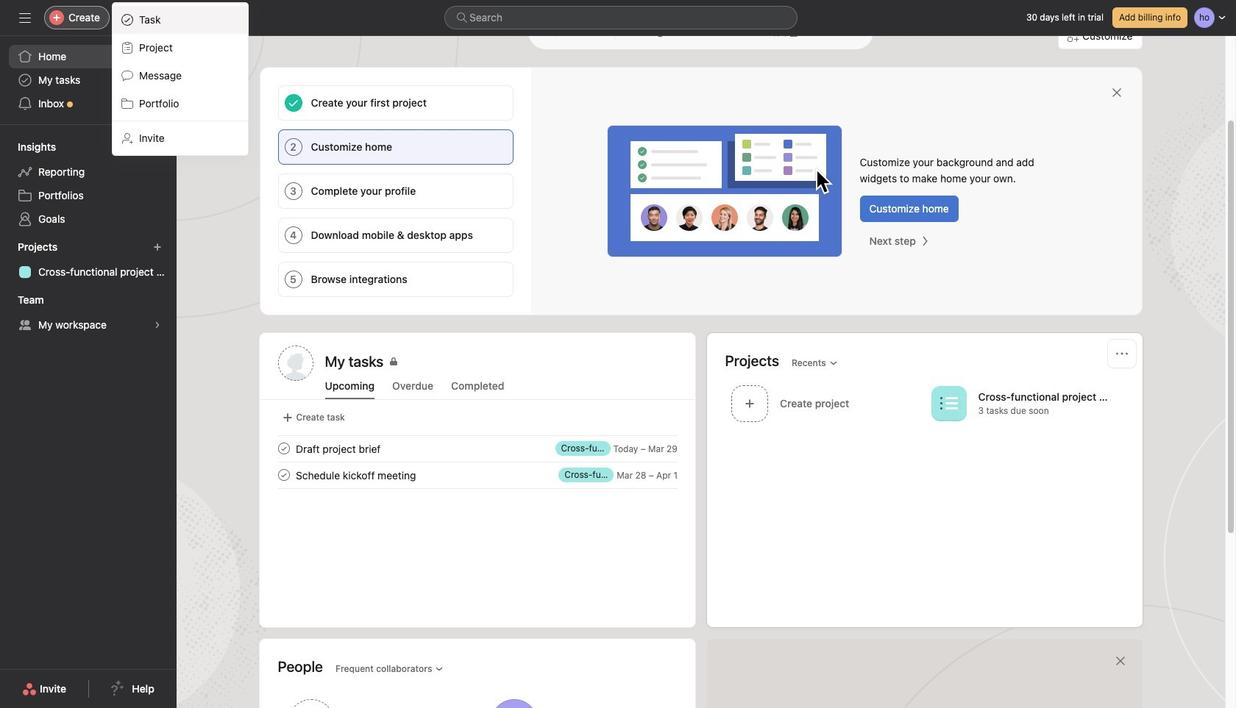 Task type: describe. For each thing, give the bounding box(es) containing it.
mark complete image
[[275, 440, 293, 458]]

2 list item from the top
[[260, 462, 695, 489]]

mark complete image
[[275, 467, 293, 484]]

mark complete checkbox for second list item from the top of the page
[[275, 467, 293, 484]]



Task type: locate. For each thing, give the bounding box(es) containing it.
1 mark complete checkbox from the top
[[275, 440, 293, 458]]

list item
[[260, 436, 695, 462], [260, 462, 695, 489]]

Mark complete checkbox
[[275, 440, 293, 458], [275, 467, 293, 484]]

see details, my workspace image
[[153, 321, 162, 330]]

hide sidebar image
[[19, 12, 31, 24]]

mark complete checkbox for 1st list item from the top of the page
[[275, 440, 293, 458]]

dismiss image
[[1115, 656, 1126, 667]]

global element
[[0, 36, 177, 124]]

list box
[[444, 6, 798, 29]]

1 vertical spatial mark complete checkbox
[[275, 467, 293, 484]]

mark complete checkbox down mark complete image
[[275, 467, 293, 484]]

insights element
[[0, 134, 177, 234]]

2 mark complete checkbox from the top
[[275, 467, 293, 484]]

list image
[[940, 395, 957, 412]]

close image
[[1111, 87, 1123, 99]]

projects element
[[0, 234, 177, 287]]

new project or portfolio image
[[153, 243, 162, 252]]

0 vertical spatial mark complete checkbox
[[275, 440, 293, 458]]

mark complete checkbox up mark complete icon
[[275, 440, 293, 458]]

add profile photo image
[[278, 346, 313, 381]]

menu item
[[113, 6, 248, 34]]

1 list item from the top
[[260, 436, 695, 462]]

teams element
[[0, 287, 177, 340]]



Task type: vqa. For each thing, say whether or not it's contained in the screenshot.
HOME link
no



